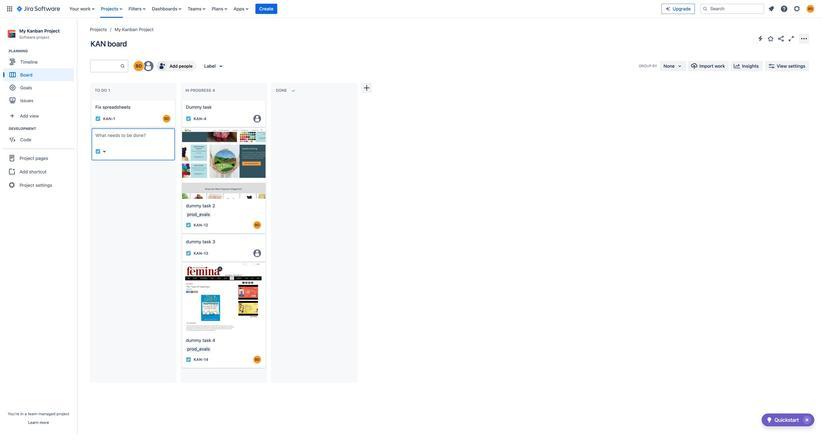 Task type: locate. For each thing, give the bounding box(es) containing it.
list
[[66, 0, 662, 18], [766, 3, 819, 15]]

1 task image from the top
[[186, 116, 191, 121]]

2 heading from the top
[[9, 126, 77, 131]]

heading
[[9, 49, 77, 54], [9, 126, 77, 131]]

settings image
[[794, 5, 801, 13]]

task image
[[186, 116, 191, 121], [186, 223, 191, 228]]

star kan board image
[[767, 35, 775, 43]]

import image
[[691, 62, 699, 70]]

0 vertical spatial task image
[[186, 116, 191, 121]]

None search field
[[700, 4, 765, 14]]

check image
[[766, 417, 774, 424]]

automations menu button icon image
[[757, 35, 765, 42]]

dismiss quickstart image
[[802, 415, 813, 426]]

1 heading from the top
[[9, 49, 77, 54]]

view settings image
[[768, 62, 776, 70]]

banner
[[0, 0, 823, 18]]

0 vertical spatial heading
[[9, 49, 77, 54]]

jira software image
[[17, 5, 60, 13], [17, 5, 60, 13]]

create issue image
[[87, 96, 95, 103], [178, 96, 185, 103], [178, 124, 185, 132], [178, 231, 185, 238]]

task image
[[95, 116, 101, 121], [95, 149, 101, 154], [186, 251, 191, 256], [186, 358, 191, 363]]

list item
[[256, 0, 277, 18]]

1 vertical spatial heading
[[9, 126, 77, 131]]

Search field
[[700, 4, 765, 14]]

group
[[3, 49, 77, 109], [3, 126, 77, 148], [3, 149, 75, 194]]

group for planning image
[[3, 49, 77, 109]]

0 vertical spatial group
[[3, 49, 77, 109]]

search image
[[703, 6, 708, 11]]

What needs to be done? - Press the "Enter" key to submit or the "Escape" key to cancel. text field
[[95, 132, 171, 145]]

your profile and settings image
[[807, 5, 815, 13]]

help image
[[781, 5, 789, 13]]

more actions image
[[801, 35, 808, 43]]

1 vertical spatial group
[[3, 126, 77, 148]]

goal image
[[10, 85, 15, 91]]

1 vertical spatial task image
[[186, 223, 191, 228]]

2 vertical spatial group
[[3, 149, 75, 194]]



Task type: vqa. For each thing, say whether or not it's contained in the screenshot.
HEADING corresponding to PLANNING 'Icon''s GROUP
yes



Task type: describe. For each thing, give the bounding box(es) containing it.
in progress element
[[185, 88, 216, 93]]

group for development icon
[[3, 126, 77, 148]]

development image
[[1, 125, 9, 133]]

planning image
[[1, 47, 9, 55]]

enter full screen image
[[788, 35, 796, 43]]

1 horizontal spatial list
[[766, 3, 819, 15]]

create column image
[[363, 84, 371, 92]]

appswitcher icon image
[[6, 5, 13, 13]]

heading for planning image group
[[9, 49, 77, 54]]

notifications image
[[768, 5, 776, 13]]

add people image
[[158, 62, 166, 70]]

sidebar navigation image
[[70, 26, 84, 39]]

0 horizontal spatial list
[[66, 0, 662, 18]]

sidebar element
[[0, 18, 77, 435]]

to do element
[[95, 88, 111, 93]]

2 task image from the top
[[186, 223, 191, 228]]

Search this board text field
[[91, 60, 120, 72]]

heading for development icon group
[[9, 126, 77, 131]]

primary element
[[4, 0, 662, 18]]



